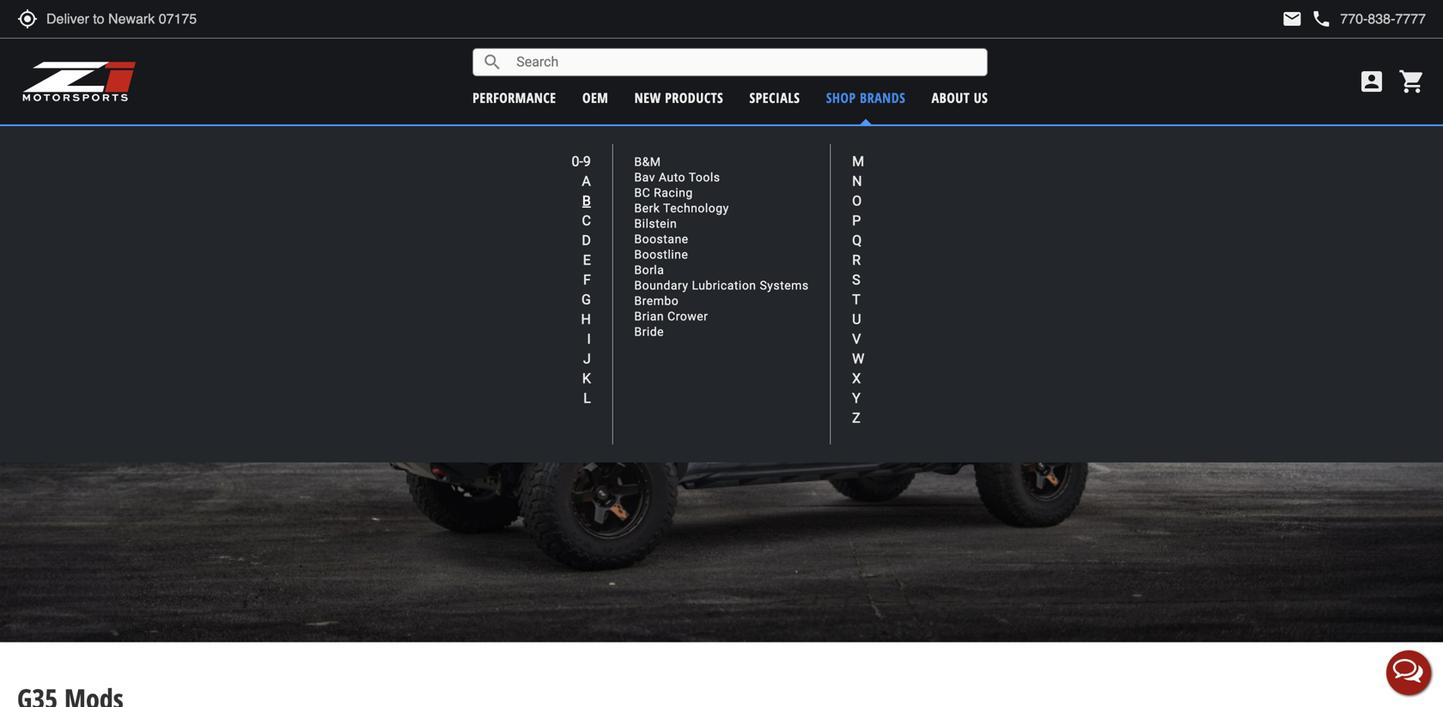 Task type: locate. For each thing, give the bounding box(es) containing it.
i
[[587, 331, 591, 348]]

mail phone
[[1282, 9, 1332, 29]]

u
[[852, 311, 861, 328]]

brian crower link
[[634, 310, 708, 324]]

k
[[582, 371, 591, 387]]

about us link
[[932, 88, 988, 107]]

oem link
[[582, 88, 609, 107]]

boundary
[[634, 279, 689, 293]]

performance link
[[473, 88, 556, 107]]

new products link
[[635, 88, 724, 107]]

bav auto tools link
[[634, 170, 720, 185]]

brembo link
[[634, 294, 679, 308]]

j
[[583, 351, 591, 367]]

specials link
[[750, 88, 800, 107]]

about
[[932, 88, 970, 107]]

mail
[[1282, 9, 1303, 29]]

b&m link
[[634, 155, 661, 169]]

boostane
[[634, 232, 689, 246]]

phone link
[[1311, 9, 1426, 29]]

bilstein link
[[634, 217, 677, 231]]

bilstein
[[634, 217, 677, 231]]

systems
[[760, 279, 809, 293]]

tools
[[689, 170, 720, 185]]

z1 motorsports logo image
[[21, 60, 137, 103]]

o
[[852, 193, 862, 209]]

bc
[[634, 186, 651, 200]]

p
[[852, 213, 861, 229]]

(change
[[793, 134, 833, 150]]

shop
[[826, 88, 856, 107]]

new products
[[635, 88, 724, 107]]

(change model)
[[793, 134, 871, 150]]

bride
[[634, 325, 664, 339]]

m
[[852, 153, 864, 170]]

bride link
[[634, 325, 664, 339]]

bav
[[634, 170, 655, 185]]

model)
[[836, 134, 871, 150]]

s
[[852, 272, 861, 288]]

shop brands link
[[826, 88, 906, 107]]

products
[[665, 88, 724, 107]]

l
[[584, 390, 591, 407]]

boostane link
[[634, 232, 689, 246]]

boostline
[[634, 248, 688, 262]]

boostline link
[[634, 248, 688, 262]]

(change model) link
[[793, 134, 871, 150]]



Task type: describe. For each thing, give the bounding box(es) containing it.
technology
[[663, 201, 729, 215]]

w
[[852, 351, 865, 367]]

berk
[[634, 201, 660, 215]]

my_location
[[17, 9, 38, 29]]

d
[[582, 232, 591, 249]]

us
[[974, 88, 988, 107]]

borla link
[[634, 263, 664, 277]]

account_box link
[[1354, 68, 1390, 95]]

n
[[852, 173, 862, 189]]

a
[[582, 173, 591, 189]]

z
[[852, 410, 861, 427]]

account_box
[[1358, 68, 1386, 95]]

0-9 a b c d e f g h i j k l
[[572, 153, 591, 407]]

search
[[482, 52, 503, 73]]

auto
[[659, 170, 686, 185]]

mail link
[[1282, 9, 1303, 29]]

9
[[583, 153, 591, 170]]

borla
[[634, 263, 664, 277]]

y
[[852, 390, 861, 407]]

t
[[852, 292, 861, 308]]

x
[[852, 371, 861, 387]]

g
[[582, 292, 591, 308]]

f
[[583, 272, 591, 288]]

phone
[[1311, 9, 1332, 29]]

about us
[[932, 88, 988, 107]]

b&m
[[634, 155, 661, 169]]

brian
[[634, 310, 664, 324]]

q
[[852, 232, 862, 249]]

brembo
[[634, 294, 679, 308]]

e
[[583, 252, 591, 268]]

berk technology link
[[634, 201, 729, 215]]

crower
[[668, 310, 708, 324]]

oem
[[582, 88, 609, 107]]

0-
[[572, 153, 583, 170]]

c
[[582, 213, 591, 229]]

'tis the season spread some cheer with our massive selection of z1 products image
[[0, 0, 1443, 119]]

lubrication
[[692, 279, 757, 293]]

h
[[581, 311, 591, 328]]

shopping_cart
[[1399, 68, 1426, 95]]

specials
[[750, 88, 800, 107]]

v
[[852, 331, 861, 348]]

shopping_cart link
[[1394, 68, 1426, 95]]

racing
[[654, 186, 693, 200]]

r
[[852, 252, 861, 268]]

new
[[635, 88, 661, 107]]

b&m bav auto tools bc racing berk technology bilstein boostane boostline borla boundary lubrication systems brembo brian crower bride
[[634, 155, 809, 339]]

m n o p q r s t u v w x y z
[[852, 153, 865, 427]]

shop brands
[[826, 88, 906, 107]]

boundary lubrication systems link
[[634, 279, 809, 293]]

b
[[582, 193, 591, 209]]

Search search field
[[503, 49, 987, 76]]

win this truck shop now to get automatically entered image
[[0, 148, 1443, 643]]

performance
[[473, 88, 556, 107]]

brands
[[860, 88, 906, 107]]

bc racing link
[[634, 186, 693, 200]]



Task type: vqa. For each thing, say whether or not it's contained in the screenshot.
Shop brands on the right top
yes



